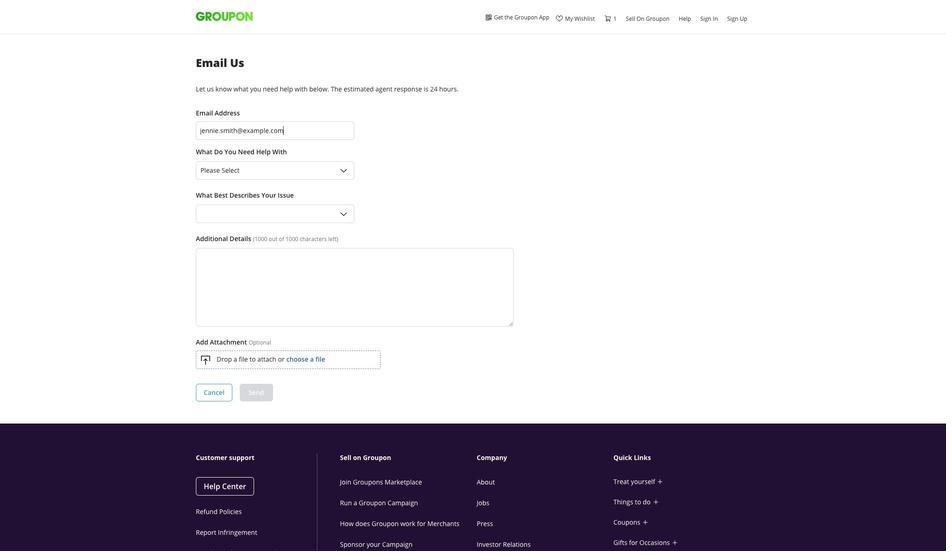Task type: vqa. For each thing, say whether or not it's contained in the screenshot.
Password PASSWORD FIELD
no



Task type: locate. For each thing, give the bounding box(es) containing it.
4 heading from the left
[[614, 453, 753, 463]]

None email field
[[196, 122, 355, 140]]

1 heading from the left
[[196, 453, 317, 463]]

heading
[[196, 453, 317, 463], [340, 453, 479, 463], [477, 453, 616, 463], [614, 453, 753, 463]]

groupon image
[[196, 11, 253, 22]]

3 heading from the left
[[477, 453, 616, 463]]

None text field
[[196, 248, 514, 327]]



Task type: describe. For each thing, give the bounding box(es) containing it.
2 heading from the left
[[340, 453, 479, 463]]



